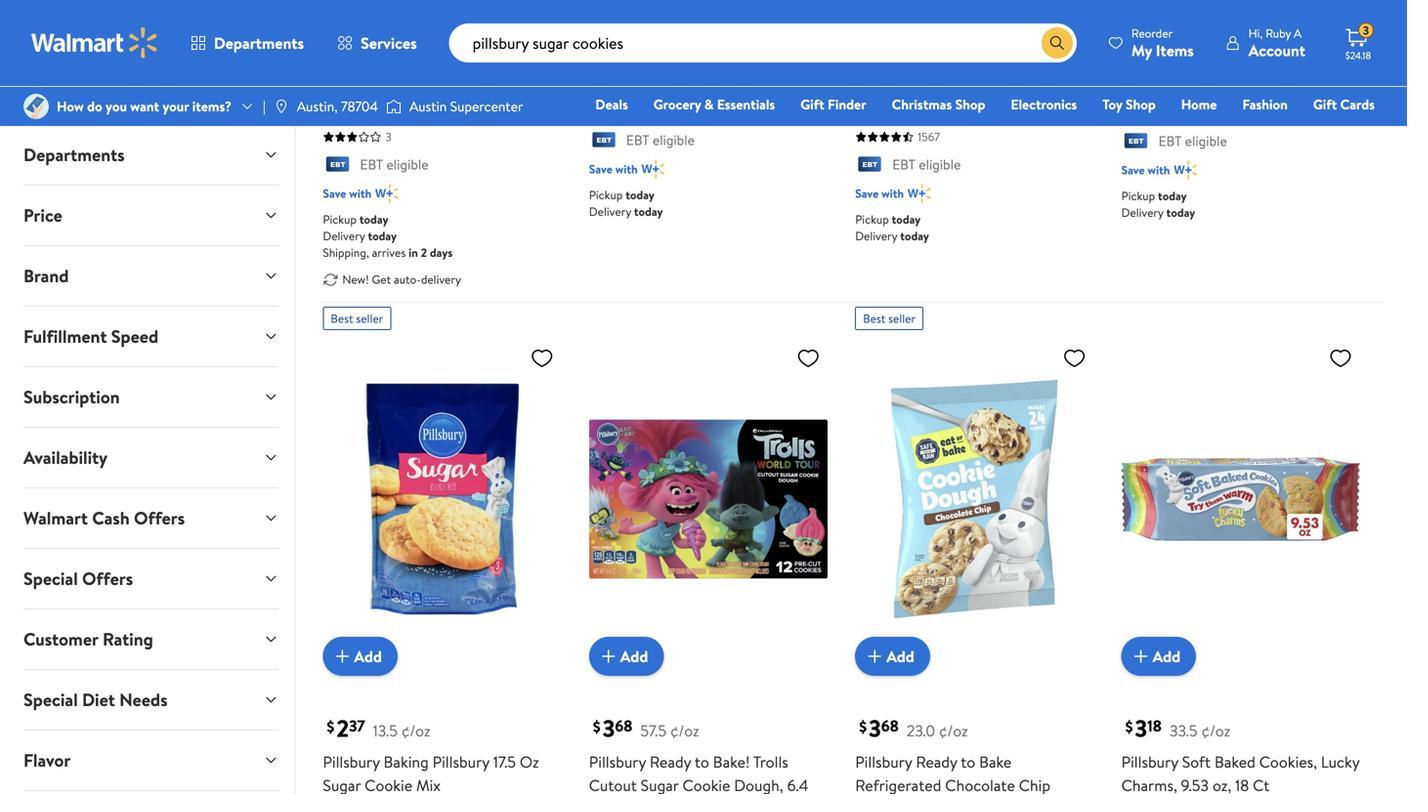 Task type: vqa. For each thing, say whether or not it's contained in the screenshot.
5.6
no



Task type: locate. For each thing, give the bounding box(es) containing it.
ready inside $ 3 68 22.3 ¢/oz pillsbury ready to bake refrigerated cookie dough, sugar cookie, 16.5 oz
[[916, 51, 957, 73]]

with down registry link
[[1148, 161, 1170, 178]]

bake for $ 3 68 23.0 ¢/oz pillsbury ready to bake refrigerated chocolate chi
[[979, 752, 1012, 773]]

refrigerated left chocolate
[[855, 775, 942, 795]]

save up shipping,
[[323, 185, 346, 202]]

add to favorites list, pillsbury ready to bake! trolls cutout sugar cookie dough, 6.4 oz., 12 count image
[[797, 346, 820, 370]]

baked inside $ 3 18 33.5 ¢/oz pillsbury soft baked cookies, lucky charms, 9.53 oz, 18 ct
[[1215, 752, 1256, 773]]

1 seller from the left
[[356, 310, 383, 327]]

1 add button from the left
[[323, 637, 398, 676]]

0 horizontal spatial gift
[[801, 95, 824, 114]]

save for 3
[[855, 185, 879, 202]]

bake,
[[1270, 75, 1307, 96]]

$ 3 18 33.5 ¢/oz pillsbury soft baked cookies, lucky charms, 9.53 oz, 18 ct
[[1121, 713, 1360, 795]]

16.5
[[911, 98, 936, 120]]

add to cart image for pillsbury soft baked cookies, lucky charms, 9.53 oz, 18 ct image
[[1129, 645, 1153, 669]]

tab
[[8, 792, 295, 795]]

1 gift from the left
[[801, 95, 824, 114]]

add button for pillsbury soft baked cookies, lucky charms, 9.53 oz, 18 ct image
[[1121, 637, 1196, 676]]

walmart plus image
[[642, 159, 665, 179], [1174, 160, 1197, 180], [375, 183, 398, 203], [908, 183, 931, 203]]

with down 'christmas'
[[882, 185, 904, 202]]

1 horizontal spatial add to cart image
[[1129, 645, 1153, 669]]

¢/oz for $ 3 68 23.0 ¢/oz pillsbury ready to bake refrigerated cookie dough, sugar cookie, 24 cookies, 16 oz
[[673, 20, 702, 41]]

0 horizontal spatial cookie,
[[589, 98, 641, 120]]

pillsbury for $ 3 68 57.5 ¢/oz pillsbury ready to bake! trolls cutout sugar cookie dough, 6.
[[589, 752, 646, 773]]

walmart cash offers
[[23, 506, 185, 531]]

0 horizontal spatial to
[[695, 752, 709, 773]]

oz.
[[1332, 75, 1350, 96]]

ebt eligible down the 22
[[1159, 131, 1227, 150]]

bake!
[[713, 752, 750, 773]]

gift
[[801, 95, 824, 114], [1313, 95, 1337, 114]]

2 add to cart image from the left
[[597, 645, 620, 669]]

sugar down search icon
[[1050, 75, 1088, 96]]

pillsbury inside $ 3 68 57.5 ¢/oz pillsbury ready to bake! trolls cutout sugar cookie dough, 6.
[[589, 752, 646, 773]]

eligible down the 22
[[1185, 131, 1227, 150]]

2 shop from the left
[[1126, 95, 1156, 114]]

offers down cash
[[82, 567, 133, 591]]

soft up the "kit,"
[[384, 51, 412, 73]]

seller
[[356, 310, 383, 327], [889, 310, 916, 327]]

eligible down 1567
[[919, 155, 961, 174]]

cookie, for $ 3 68 22.3 ¢/oz pillsbury ready to bake refrigerated cookie dough, sugar cookie, 16.5 oz
[[855, 98, 907, 120]]

ready down 57.5
[[650, 752, 691, 773]]

flavor button
[[8, 731, 295, 791]]

¢/oz inside $ 3 18 33.5 ¢/oz pillsbury soft baked cookies, lucky charms, 9.53 oz, 18 ct
[[1202, 720, 1231, 742]]

$ inside $ 3 18 33.5 ¢/oz pillsbury soft baked cookies, lucky charms, 9.53 oz, 18 ct
[[1125, 716, 1133, 738]]

2 inside pickup today delivery today shipping, arrives in 2 days
[[421, 244, 427, 261]]

subscription tab
[[8, 367, 295, 427]]

68 inside $ 3 68 23.0 ¢/oz pillsbury ready to bake refrigerated chocolate chi
[[881, 715, 899, 737]]

dough, inside $ 3 68 22.3 ¢/oz pillsbury ready to bake refrigerated cookie dough, sugar cookie, 16.5 oz
[[997, 75, 1046, 96]]

 image
[[386, 97, 402, 116]]

¢/oz inside $ 3 68 23.0 ¢/oz pillsbury ready to bake refrigerated cookie dough, sugar cookie, 24 cookies, 16 oz
[[673, 20, 702, 41]]

save with down registry link
[[1121, 161, 1170, 178]]

1 horizontal spatial departments
[[214, 32, 304, 54]]

ct
[[466, 98, 479, 120]]

best seller for 2
[[331, 310, 383, 327]]

¢/oz inside $ 3 68 22.3 ¢/oz pillsbury ready to bake refrigerated cookie dough, sugar cookie, 16.5 oz
[[939, 20, 968, 41]]

new!
[[342, 271, 369, 288]]

3 inside $ 3 68 22.3 ¢/oz pillsbury ready to bake refrigerated cookie dough, sugar cookie, 16.5 oz
[[869, 12, 881, 45]]

shop for toy shop
[[1126, 95, 1156, 114]]

68 for $ 3 68 23.0 ¢/oz pillsbury ready to bake refrigerated chocolate chi
[[881, 715, 899, 737]]

ebt down 24 at the top left
[[626, 130, 649, 149]]

bake up grocery & essentials link
[[714, 51, 746, 73]]

save with down the finder
[[855, 185, 904, 202]]

to for $ 3 68 22.3 ¢/oz pillsbury ready to bake refrigerated cookie dough, sugar cookie, 16.5 oz
[[961, 51, 976, 73]]

pillsbury inside $ 3 68 22.3 ¢/oz pillsbury ready to bake refrigerated cookie dough, sugar cookie, 16.5 oz
[[855, 51, 912, 73]]

68 inside $ 3 68 57.5 ¢/oz pillsbury ready to bake! trolls cutout sugar cookie dough, 6.
[[615, 715, 633, 737]]

¢/oz inside 6 98 54.5 ¢/oz pillsbury soft baked cookie sandwich kit, vanilla frosting and rainbow sprinkles, 4 ct
[[408, 20, 437, 41]]

departments up |
[[214, 32, 304, 54]]

0 horizontal spatial best seller
[[331, 310, 383, 327]]

3 inside $ 3 68 23.0 ¢/oz pillsbury ready to bake refrigerated chocolate chi
[[869, 713, 881, 745]]

ebt eligible for 3
[[892, 155, 961, 174]]

add button for pillsbury ready to bake refrigerated chocolate chip cookie dough, 24 cookies, 16 oz 'image'
[[855, 637, 930, 676]]

23.0 inside $ 3 68 23.0 ¢/oz pillsbury ready to bake refrigerated cookie dough, sugar cookie, 24 cookies, 16 oz
[[640, 20, 669, 41]]

walmart plus image up pickup today delivery today shipping, arrives in 2 days at the left of page
[[375, 183, 398, 203]]

1 horizontal spatial pickup today delivery today
[[855, 211, 929, 244]]

to inside $ 3 68 23.0 ¢/oz pillsbury ready to bake refrigerated cookie dough, sugar cookie, 24 cookies, 16 oz
[[694, 51, 710, 73]]

shop right 16.5
[[955, 95, 985, 114]]

bake inside $ 3 68 23.0 ¢/oz pillsbury ready to bake refrigerated chocolate chi
[[979, 752, 1012, 773]]

gift left cards
[[1313, 95, 1337, 114]]

23.0 inside $ 3 68 23.0 ¢/oz pillsbury ready to bake refrigerated chocolate chi
[[907, 720, 935, 742]]

3 for $ 3 68 23.0 ¢/oz pillsbury ready to bake refrigerated chocolate chi
[[869, 713, 881, 745]]

to left 'bake!'
[[695, 752, 709, 773]]

one debit link
[[1216, 121, 1300, 142]]

sugar right cutout
[[641, 775, 679, 795]]

oz inside $ 3 68 22.3 ¢/oz pillsbury ready to bake refrigerated cookie dough, sugar cookie, 16.5 oz
[[940, 98, 955, 120]]

or
[[1252, 75, 1267, 96]]

0 horizontal spatial cookies,
[[666, 98, 724, 120]]

cookie,
[[589, 98, 641, 120], [855, 98, 907, 120]]

pickup inside pickup today delivery today shipping, arrives in 2 days
[[323, 211, 357, 227]]

sugar inside $ 2 37 13.5 ¢/oz pillsbury baking pillsbury 17.5 oz sugar cookie mix
[[323, 775, 361, 795]]

walmart plus image down 24 at the top left
[[642, 159, 665, 179]]

1 vertical spatial 23.0
[[907, 720, 935, 742]]

refrigerated up 24 at the top left
[[589, 75, 675, 96]]

1 horizontal spatial cookie,
[[855, 98, 907, 120]]

30
[[1310, 75, 1328, 96]]

 image for austin, 78704
[[273, 99, 289, 114]]

gift inside gift cards registry
[[1313, 95, 1337, 114]]

1 to from the left
[[694, 51, 710, 73]]

1 horizontal spatial seller
[[889, 310, 916, 327]]

3 add from the left
[[887, 646, 914, 667]]

refrigerated up 16.5
[[855, 75, 942, 96]]

1 vertical spatial 2
[[337, 713, 349, 745]]

¢/oz up chocolate
[[939, 720, 968, 742]]

sugar inside $ 3 68 23.0 ¢/oz pillsbury ready to bake refrigerated cookie dough, sugar cookie, 24 cookies, 16 oz
[[784, 75, 822, 96]]

to inside $ 3 68 23.0 ¢/oz pillsbury ready to bake refrigerated chocolate chi
[[961, 752, 976, 773]]

¢/oz inside $ 3 68 23.0 ¢/oz pillsbury ready to bake refrigerated chocolate chi
[[939, 720, 968, 742]]

0 horizontal spatial departments
[[23, 143, 125, 167]]

grocery
[[654, 95, 701, 114]]

1 best seller from the left
[[331, 310, 383, 327]]

delivery
[[589, 203, 631, 220], [1121, 204, 1164, 221], [323, 227, 365, 244], [855, 227, 897, 244]]

cookie, inside $ 3 68 23.0 ¢/oz pillsbury ready to bake refrigerated cookie dough, sugar cookie, 24 cookies, 16 oz
[[589, 98, 641, 120]]

1 horizontal spatial gift
[[1313, 95, 1337, 114]]

2 add from the left
[[620, 646, 648, 667]]

2 to from the left
[[961, 51, 976, 73]]

add for add to cart image related to pillsbury baking pillsbury 17.5 oz sugar cookie mix 'image'
[[354, 646, 382, 667]]

essentials
[[717, 95, 775, 114]]

$ inside $ 2 37 13.5 ¢/oz pillsbury baking pillsbury 17.5 oz sugar cookie mix
[[327, 716, 335, 738]]

1 add to cart image from the left
[[863, 645, 887, 669]]

1 horizontal spatial soft
[[1182, 752, 1211, 773]]

18.3
[[1175, 20, 1200, 41]]

ebt for 3
[[892, 155, 916, 174]]

$ inside $ 3 68 23.0 ¢/oz pillsbury ready to bake refrigerated cookie dough, sugar cookie, 24 cookies, 16 oz
[[593, 16, 601, 37]]

¢/oz for $ 3 68 23.0 ¢/oz pillsbury ready to bake refrigerated chocolate chi
[[939, 720, 968, 742]]

price tab
[[8, 186, 295, 245]]

1 vertical spatial departments
[[23, 143, 125, 167]]

soft
[[384, 51, 412, 73], [1182, 752, 1211, 773]]

¢/oz for $ 3 68 57.5 ¢/oz pillsbury ready to bake! trolls cutout sugar cookie dough, 6.
[[670, 720, 699, 742]]

4 add button from the left
[[1121, 637, 1196, 676]]

1 add from the left
[[354, 646, 382, 667]]

sugar inside $ 3 68 57.5 ¢/oz pillsbury ready to bake! trolls cutout sugar cookie dough, 6.
[[641, 775, 679, 795]]

cookies, up ct
[[1259, 752, 1317, 773]]

$ inside $ 5 48 18.3 ¢/oz pillsbury refrigerated sugar cookie dough, eat or bake, 30 oz.
[[1125, 16, 1133, 37]]

¢/oz right 33.5
[[1202, 720, 1231, 742]]

0 horizontal spatial 2
[[337, 713, 349, 745]]

ebt down home link
[[1159, 131, 1182, 150]]

sprinkles,
[[384, 98, 449, 120]]

baked
[[416, 51, 457, 73], [1215, 752, 1256, 773]]

Walmart Site-Wide search field
[[449, 23, 1077, 63]]

2 special from the top
[[23, 688, 78, 712]]

0 horizontal spatial seller
[[356, 310, 383, 327]]

delivery
[[421, 271, 461, 288]]

ebt image
[[589, 132, 618, 151], [1121, 133, 1151, 152], [323, 156, 352, 176], [855, 156, 885, 176]]

2 seller from the left
[[889, 310, 916, 327]]

0 vertical spatial offers
[[134, 506, 185, 531]]

austin supercenter
[[409, 97, 523, 116]]

shop inside christmas shop link
[[955, 95, 985, 114]]

to inside $ 3 68 22.3 ¢/oz pillsbury ready to bake refrigerated cookie dough, sugar cookie, 16.5 oz
[[961, 51, 976, 73]]

bake for $ 3 68 23.0 ¢/oz pillsbury ready to bake refrigerated cookie dough, sugar cookie, 24 cookies, 16 oz
[[714, 51, 746, 73]]

delivery inside pickup today delivery today shipping, arrives in 2 days
[[323, 227, 365, 244]]

add to favorites list, pillsbury soft baked cookies, lucky charms, 9.53 oz, 18 ct image
[[1329, 346, 1353, 370]]

best for 2
[[331, 310, 353, 327]]

rating
[[103, 627, 153, 652]]

2 add button from the left
[[589, 637, 664, 676]]

add to cart image for pillsbury ready to bake refrigerated chocolate chip cookie dough, 24 cookies, 16 oz 'image'
[[863, 645, 887, 669]]

pillsbury inside $ 3 18 33.5 ¢/oz pillsbury soft baked cookies, lucky charms, 9.53 oz, 18 ct
[[1121, 752, 1178, 773]]

dough,
[[731, 75, 780, 96], [997, 75, 1046, 96], [1173, 75, 1222, 96], [734, 775, 783, 795]]

save down the finder
[[855, 185, 879, 202]]

ready down 22.3
[[916, 51, 957, 73]]

sugar
[[1272, 51, 1310, 73], [784, 75, 822, 96], [1050, 75, 1088, 96], [323, 775, 361, 795], [641, 775, 679, 795]]

toy
[[1103, 95, 1123, 114]]

one
[[1225, 122, 1255, 141]]

2 left 13.5 on the left of the page
[[337, 713, 349, 745]]

baked up vanilla
[[416, 51, 457, 73]]

refrigerated inside $ 3 68 23.0 ¢/oz pillsbury ready to bake refrigerated cookie dough, sugar cookie, 24 cookies, 16 oz
[[589, 75, 675, 96]]

refrigerated up eat on the right top of page
[[1182, 51, 1268, 73]]

1 shop from the left
[[955, 95, 985, 114]]

$ for $ 3 68 57.5 ¢/oz pillsbury ready to bake! trolls cutout sugar cookie dough, 6.
[[593, 716, 601, 738]]

0 vertical spatial 18
[[1147, 715, 1162, 737]]

offers right cash
[[134, 506, 185, 531]]

1 oz from the left
[[745, 98, 760, 120]]

refrigerated for $ 3 68 23.0 ¢/oz pillsbury ready to bake refrigerated chocolate chi
[[855, 775, 942, 795]]

save with up pickup today delivery today shipping, arrives in 2 days at the left of page
[[323, 185, 372, 202]]

save with down deals
[[589, 161, 638, 177]]

add
[[354, 646, 382, 667], [620, 646, 648, 667], [887, 646, 914, 667], [1153, 646, 1181, 667]]

68 for $ 3 68 22.3 ¢/oz pillsbury ready to bake refrigerated cookie dough, sugar cookie, 16.5 oz
[[881, 15, 899, 37]]

save for 98
[[323, 185, 346, 202]]

pillsbury for $ 3 68 23.0 ¢/oz pillsbury ready to bake refrigerated cookie dough, sugar cookie, 24 cookies, 16 oz
[[589, 51, 646, 73]]

eligible down the sprinkles,
[[386, 155, 429, 174]]

 image right |
[[273, 99, 289, 114]]

0 horizontal spatial soft
[[384, 51, 412, 73]]

finder
[[828, 95, 866, 114]]

add button for pillsbury ready to bake! trolls cutout sugar cookie dough, 6.4 oz., 12 count "image"
[[589, 637, 664, 676]]

availability button
[[8, 428, 295, 488]]

3 inside $ 3 18 33.5 ¢/oz pillsbury soft baked cookies, lucky charms, 9.53 oz, 18 ct
[[1135, 713, 1147, 745]]

0 horizontal spatial  image
[[23, 94, 49, 119]]

oz,
[[1213, 775, 1232, 795]]

1 horizontal spatial add to cart image
[[597, 645, 620, 669]]

ebt
[[626, 130, 649, 149], [1159, 131, 1182, 150], [360, 155, 383, 174], [892, 155, 916, 174]]

refrigerated inside $ 3 68 23.0 ¢/oz pillsbury ready to bake refrigerated chocolate chi
[[855, 775, 942, 795]]

cookie inside $ 2 37 13.5 ¢/oz pillsbury baking pillsbury 17.5 oz sugar cookie mix
[[365, 775, 413, 795]]

shop right 'toy'
[[1126, 95, 1156, 114]]

3 add button from the left
[[855, 637, 930, 676]]

save down the deals link
[[589, 161, 613, 177]]

68 inside $ 3 68 22.3 ¢/oz pillsbury ready to bake refrigerated cookie dough, sugar cookie, 16.5 oz
[[881, 15, 899, 37]]

oz right 16.5
[[940, 98, 955, 120]]

baked inside 6 98 54.5 ¢/oz pillsbury soft baked cookie sandwich kit, vanilla frosting and rainbow sprinkles, 4 ct
[[416, 51, 457, 73]]

with for 5
[[1148, 161, 1170, 178]]

dough, up the 22
[[1173, 75, 1222, 96]]

2 cookie, from the left
[[855, 98, 907, 120]]

$ for $ 2 37 13.5 ¢/oz pillsbury baking pillsbury 17.5 oz sugar cookie mix
[[327, 716, 335, 738]]

$ 2 37 13.5 ¢/oz pillsbury baking pillsbury 17.5 oz sugar cookie mix
[[323, 713, 539, 795]]

ready up chocolate
[[916, 752, 957, 773]]

1 cookie, from the left
[[589, 98, 641, 120]]

16
[[727, 98, 741, 120]]

 image left how at the top left of page
[[23, 94, 49, 119]]

special down walmart
[[23, 567, 78, 591]]

oz right 16
[[745, 98, 760, 120]]

items?
[[192, 97, 232, 116]]

$ for $ 3 68 23.0 ¢/oz pillsbury ready to bake refrigerated cookie dough, sugar cookie, 24 cookies, 16 oz
[[593, 16, 601, 37]]

$ for $ 5 48 18.3 ¢/oz pillsbury refrigerated sugar cookie dough, eat or bake, 30 oz.
[[1125, 16, 1133, 37]]

pillsbury inside $ 5 48 18.3 ¢/oz pillsbury refrigerated sugar cookie dough, eat or bake, 30 oz.
[[1121, 51, 1178, 73]]

cookie, left 16.5
[[855, 98, 907, 120]]

1 add to cart image from the left
[[331, 645, 354, 669]]

¢/oz inside $ 2 37 13.5 ¢/oz pillsbury baking pillsbury 17.5 oz sugar cookie mix
[[401, 720, 430, 742]]

cookies, left 16
[[666, 98, 724, 120]]

add to favorites list, pillsbury baking pillsbury 17.5 oz sugar cookie mix image
[[530, 346, 554, 370]]

cookie, inside $ 3 68 22.3 ¢/oz pillsbury ready to bake refrigerated cookie dough, sugar cookie, 16.5 oz
[[855, 98, 907, 120]]

1 vertical spatial baked
[[1215, 752, 1256, 773]]

78704
[[341, 97, 378, 116]]

dough, right christmas shop
[[997, 75, 1046, 96]]

1 horizontal spatial 23.0
[[907, 720, 935, 742]]

¢/oz right 22.3
[[939, 20, 968, 41]]

1 to from the left
[[695, 752, 709, 773]]

dough, down trolls
[[734, 775, 783, 795]]

dough, inside $ 3 68 57.5 ¢/oz pillsbury ready to bake! trolls cutout sugar cookie dough, 6.
[[734, 775, 783, 795]]

0 vertical spatial baked
[[416, 51, 457, 73]]

2 horizontal spatial pickup today delivery today
[[1121, 187, 1195, 221]]

0 horizontal spatial best
[[331, 310, 353, 327]]

special left diet
[[23, 688, 78, 712]]

4 add from the left
[[1153, 646, 1181, 667]]

cookies, inside $ 3 18 33.5 ¢/oz pillsbury soft baked cookies, lucky charms, 9.53 oz, 18 ct
[[1259, 752, 1317, 773]]

1 horizontal spatial shop
[[1126, 95, 1156, 114]]

departments down how at the top left of page
[[23, 143, 125, 167]]

soft inside 6 98 54.5 ¢/oz pillsbury soft baked cookie sandwich kit, vanilla frosting and rainbow sprinkles, 4 ct
[[384, 51, 412, 73]]

0 vertical spatial 23.0
[[640, 20, 669, 41]]

1 best from the left
[[331, 310, 353, 327]]

ready for $ 3 68 22.3 ¢/oz pillsbury ready to bake refrigerated cookie dough, sugar cookie, 16.5 oz
[[916, 51, 957, 73]]

0 horizontal spatial 23.0
[[640, 20, 669, 41]]

$ inside $ 3 68 23.0 ¢/oz pillsbury ready to bake refrigerated chocolate chi
[[859, 716, 867, 738]]

deals link
[[587, 94, 637, 115]]

1 horizontal spatial cookies,
[[1259, 752, 1317, 773]]

pillsbury ready to bake refrigerated chocolate chip cookie dough, 24 cookies, 16 oz image
[[855, 338, 1094, 661]]

18 left 33.5
[[1147, 715, 1162, 737]]

pickup today delivery today shipping, arrives in 2 days
[[323, 211, 453, 261]]

deals
[[595, 95, 628, 114]]

2 right in
[[421, 244, 427, 261]]

¢/oz
[[408, 20, 437, 41], [673, 20, 702, 41], [939, 20, 968, 41], [1204, 20, 1233, 41], [401, 720, 430, 742], [670, 720, 699, 742], [939, 720, 968, 742], [1202, 720, 1231, 742]]

to inside $ 3 68 57.5 ¢/oz pillsbury ready to bake! trolls cutout sugar cookie dough, 6.
[[695, 752, 709, 773]]

68 inside $ 3 68 23.0 ¢/oz pillsbury ready to bake refrigerated cookie dough, sugar cookie, 24 cookies, 16 oz
[[615, 15, 633, 37]]

sugar left the finder
[[784, 75, 822, 96]]

soft up 9.53
[[1182, 752, 1211, 773]]

pillsbury for $ 2 37 13.5 ¢/oz pillsbury baking pillsbury 17.5 oz sugar cookie mix
[[323, 752, 380, 773]]

0 horizontal spatial shop
[[955, 95, 985, 114]]

1 vertical spatial 18
[[1235, 775, 1249, 795]]

best seller
[[331, 310, 383, 327], [863, 310, 916, 327]]

you
[[106, 97, 127, 116]]

how do you want your items?
[[57, 97, 232, 116]]

ebt down 16.5
[[892, 155, 916, 174]]

2 add to cart image from the left
[[1129, 645, 1153, 669]]

ebt eligible for 98
[[360, 155, 429, 174]]

walmart plus image down 1567
[[908, 183, 931, 203]]

1 horizontal spatial to
[[961, 752, 976, 773]]

¢/oz inside $ 5 48 18.3 ¢/oz pillsbury refrigerated sugar cookie dough, eat or bake, 30 oz.
[[1204, 20, 1233, 41]]

pickup
[[589, 186, 623, 203], [1121, 187, 1155, 204], [323, 211, 357, 227], [855, 211, 889, 227]]

bake inside $ 3 68 23.0 ¢/oz pillsbury ready to bake refrigerated cookie dough, sugar cookie, 24 cookies, 16 oz
[[714, 51, 746, 73]]

your
[[163, 97, 189, 116]]

1 vertical spatial cookies,
[[1259, 752, 1317, 773]]

customer rating tab
[[8, 610, 295, 669]]

special inside dropdown button
[[23, 567, 78, 591]]

1 vertical spatial soft
[[1182, 752, 1211, 773]]

0 vertical spatial 2
[[421, 244, 427, 261]]

to for $ 3 68 57.5 ¢/oz pillsbury ready to bake! trolls cutout sugar cookie dough, 6.
[[695, 752, 709, 773]]

¢/oz for $ 3 68 22.3 ¢/oz pillsbury ready to bake refrigerated cookie dough, sugar cookie, 16.5 oz
[[939, 20, 968, 41]]

 image for how do you want your items?
[[23, 94, 49, 119]]

3 inside $ 3 68 23.0 ¢/oz pillsbury ready to bake refrigerated cookie dough, sugar cookie, 24 cookies, 16 oz
[[603, 12, 615, 45]]

to up christmas shop
[[961, 51, 976, 73]]

availability tab
[[8, 428, 295, 488]]

refrigerated inside $ 3 68 22.3 ¢/oz pillsbury ready to bake refrigerated cookie dough, sugar cookie, 16.5 oz
[[855, 75, 942, 96]]

2 best seller from the left
[[863, 310, 916, 327]]

save with for 5
[[1121, 161, 1170, 178]]

ebt eligible
[[626, 130, 695, 149], [1159, 131, 1227, 150], [360, 155, 429, 174], [892, 155, 961, 174]]

ebt eligible down the sprinkles,
[[360, 155, 429, 174]]

cookie, left 24 at the top left
[[589, 98, 641, 120]]

0 horizontal spatial add to cart image
[[331, 645, 354, 669]]

1 horizontal spatial to
[[961, 51, 976, 73]]

add button for pillsbury baking pillsbury 17.5 oz sugar cookie mix 'image'
[[323, 637, 398, 676]]

ready inside $ 3 68 23.0 ¢/oz pillsbury ready to bake refrigerated chocolate chi
[[916, 752, 957, 773]]

¢/oz right 13.5 on the left of the page
[[401, 720, 430, 742]]

2 oz from the left
[[940, 98, 955, 120]]

ready inside $ 3 68 23.0 ¢/oz pillsbury ready to bake refrigerated cookie dough, sugar cookie, 24 cookies, 16 oz
[[650, 51, 691, 73]]

electronics
[[1011, 95, 1077, 114]]

$ inside $ 3 68 22.3 ¢/oz pillsbury ready to bake refrigerated cookie dough, sugar cookie, 16.5 oz
[[859, 16, 867, 37]]

to for $ 3 68 23.0 ¢/oz pillsbury ready to bake refrigerated cookie dough, sugar cookie, 24 cookies, 16 oz
[[694, 51, 710, 73]]

ebt image down the finder
[[855, 156, 885, 176]]

0 vertical spatial soft
[[384, 51, 412, 73]]

1 vertical spatial special
[[23, 688, 78, 712]]

special inside dropdown button
[[23, 688, 78, 712]]

 image
[[23, 94, 49, 119], [273, 99, 289, 114]]

seller for 2
[[356, 310, 383, 327]]

bake inside $ 3 68 22.3 ¢/oz pillsbury ready to bake refrigerated cookie dough, sugar cookie, 16.5 oz
[[980, 51, 1012, 73]]

a
[[1294, 25, 1302, 42]]

add to cart image
[[863, 645, 887, 669], [1129, 645, 1153, 669]]

ebt eligible down 1567
[[892, 155, 961, 174]]

1 horizontal spatial  image
[[273, 99, 289, 114]]

0 vertical spatial special
[[23, 567, 78, 591]]

¢/oz right 57.5
[[670, 720, 699, 742]]

customer rating
[[23, 627, 153, 652]]

0 vertical spatial departments
[[214, 32, 304, 54]]

add to cart image
[[331, 645, 354, 669], [597, 645, 620, 669]]

hi, ruby a account
[[1249, 25, 1306, 61]]

0 horizontal spatial baked
[[416, 51, 457, 73]]

pillsbury inside $ 3 68 23.0 ¢/oz pillsbury ready to bake refrigerated chocolate chi
[[855, 752, 912, 773]]

days
[[430, 244, 453, 261]]

¢/oz inside $ 3 68 57.5 ¢/oz pillsbury ready to bake! trolls cutout sugar cookie dough, 6.
[[670, 720, 699, 742]]

1 horizontal spatial baked
[[1215, 752, 1256, 773]]

3 for $ 3 68 57.5 ¢/oz pillsbury ready to bake! trolls cutout sugar cookie dough, 6.
[[603, 713, 615, 745]]

1 horizontal spatial 2
[[421, 244, 427, 261]]

fulfillment
[[23, 324, 107, 349]]

mix
[[416, 775, 441, 795]]

offers inside dropdown button
[[134, 506, 185, 531]]

shop inside toy shop link
[[1126, 95, 1156, 114]]

with up pickup today delivery today shipping, arrives in 2 days at the left of page
[[349, 185, 372, 202]]

3 inside $ 3 68 57.5 ¢/oz pillsbury ready to bake! trolls cutout sugar cookie dough, 6.
[[603, 713, 615, 745]]

pickup today delivery today
[[589, 186, 663, 220], [1121, 187, 1195, 221], [855, 211, 929, 244]]

austin
[[409, 97, 447, 116]]

soft inside $ 3 18 33.5 ¢/oz pillsbury soft baked cookies, lucky charms, 9.53 oz, 18 ct
[[1182, 752, 1211, 773]]

add button
[[323, 637, 398, 676], [589, 637, 664, 676], [855, 637, 930, 676], [1121, 637, 1196, 676]]

save for 5
[[1121, 161, 1145, 178]]

2 best from the left
[[863, 310, 886, 327]]

do
[[87, 97, 102, 116]]

ebt image down rainbow at the top left of the page
[[323, 156, 352, 176]]

frosting
[[464, 75, 520, 96]]

add for pillsbury ready to bake! trolls cutout sugar cookie dough, 6.4 oz., 12 count "image" add to cart image
[[620, 646, 648, 667]]

save down registry link
[[1121, 161, 1145, 178]]

walmart plus image down registry link
[[1174, 160, 1197, 180]]

68
[[615, 15, 633, 37], [881, 15, 899, 37], [615, 715, 633, 737], [881, 715, 899, 737]]

ready inside $ 3 68 57.5 ¢/oz pillsbury ready to bake! trolls cutout sugar cookie dough, 6.
[[650, 752, 691, 773]]

0 vertical spatial cookies,
[[666, 98, 724, 120]]

54.5
[[375, 20, 404, 41]]

¢/oz right 54.5
[[408, 20, 437, 41]]

bake up electronics
[[980, 51, 1012, 73]]

cookie, for $ 3 68 23.0 ¢/oz pillsbury ready to bake refrigerated cookie dough, sugar cookie, 24 cookies, 16 oz
[[589, 98, 641, 120]]

account
[[1249, 40, 1306, 61]]

¢/oz right 18.3
[[1204, 20, 1233, 41]]

33.5
[[1170, 720, 1198, 742]]

¢/oz up grocery
[[673, 20, 702, 41]]

vanilla
[[417, 75, 460, 96]]

23.0
[[640, 20, 669, 41], [907, 720, 935, 742]]

bake up chocolate
[[979, 752, 1012, 773]]

2 gift from the left
[[1313, 95, 1337, 114]]

$
[[593, 16, 601, 37], [859, 16, 867, 37], [1125, 16, 1133, 37], [327, 716, 335, 738], [593, 716, 601, 738], [859, 716, 867, 738], [1125, 716, 1133, 738]]

save with
[[589, 161, 638, 177], [1121, 161, 1170, 178], [323, 185, 372, 202], [855, 185, 904, 202]]

0 horizontal spatial oz
[[745, 98, 760, 120]]

cookie inside 6 98 54.5 ¢/oz pillsbury soft baked cookie sandwich kit, vanilla frosting and rainbow sprinkles, 4 ct
[[461, 51, 509, 73]]

ebt image for 98
[[323, 156, 352, 176]]

2 to from the left
[[961, 752, 976, 773]]

18 left ct
[[1235, 775, 1249, 795]]

eligible
[[653, 130, 695, 149], [1185, 131, 1227, 150], [386, 155, 429, 174], [919, 155, 961, 174]]

gift left the finder
[[801, 95, 824, 114]]

pillsbury inside $ 3 68 23.0 ¢/oz pillsbury ready to bake refrigerated cookie dough, sugar cookie, 24 cookies, 16 oz
[[589, 51, 646, 73]]

services button
[[321, 20, 434, 66]]

sugar down the 37
[[323, 775, 361, 795]]

special offers tab
[[8, 549, 295, 609]]

ebt image down toy shop
[[1121, 133, 1151, 152]]

ready up grocery
[[650, 51, 691, 73]]

save with for 3
[[855, 185, 904, 202]]

1 horizontal spatial best
[[863, 310, 886, 327]]

baked up oz,
[[1215, 752, 1256, 773]]

ebt eligible for 5
[[1159, 131, 1227, 150]]

save with for 98
[[323, 185, 372, 202]]

1 horizontal spatial oz
[[940, 98, 955, 120]]

1 vertical spatial offers
[[82, 567, 133, 591]]

1 horizontal spatial best seller
[[863, 310, 916, 327]]

ebt down rainbow at the top left of the page
[[360, 155, 383, 174]]

0 horizontal spatial to
[[694, 51, 710, 73]]

departments
[[214, 32, 304, 54], [23, 143, 125, 167]]

to up chocolate
[[961, 752, 976, 773]]

$ inside $ 3 68 57.5 ¢/oz pillsbury ready to bake! trolls cutout sugar cookie dough, 6.
[[593, 716, 601, 738]]

dough, up 16
[[731, 75, 780, 96]]

sugar up bake,
[[1272, 51, 1310, 73]]

1 special from the top
[[23, 567, 78, 591]]

0 horizontal spatial add to cart image
[[863, 645, 887, 669]]

to up '&'
[[694, 51, 710, 73]]



Task type: describe. For each thing, give the bounding box(es) containing it.
pillsbury for $ 3 18 33.5 ¢/oz pillsbury soft baked cookies, lucky charms, 9.53 oz, 18 ct
[[1121, 752, 1178, 773]]

seller for 3
[[889, 310, 916, 327]]

one debit
[[1225, 122, 1291, 141]]

22
[[1184, 105, 1197, 122]]

pillsbury inside 6 98 54.5 ¢/oz pillsbury soft baked cookie sandwich kit, vanilla frosting and rainbow sprinkles, 4 ct
[[323, 51, 380, 73]]

¢/oz for $ 2 37 13.5 ¢/oz pillsbury baking pillsbury 17.5 oz sugar cookie mix
[[401, 720, 430, 742]]

fashion link
[[1234, 94, 1297, 115]]

walmart plus image for 98
[[375, 183, 398, 203]]

toy shop link
[[1094, 94, 1165, 115]]

add for pillsbury ready to bake refrigerated chocolate chip cookie dough, 24 cookies, 16 oz 'image''s add to cart icon
[[887, 646, 914, 667]]

sugar inside $ 5 48 18.3 ¢/oz pillsbury refrigerated sugar cookie dough, eat or bake, 30 oz.
[[1272, 51, 1310, 73]]

eligible for 5
[[1185, 131, 1227, 150]]

electronics link
[[1002, 94, 1086, 115]]

ct
[[1253, 775, 1270, 795]]

cash
[[92, 506, 130, 531]]

special for special diet needs
[[23, 688, 78, 712]]

pillsbury baking pillsbury 17.5 oz sugar cookie mix image
[[323, 338, 562, 661]]

fulfillment speed
[[23, 324, 158, 349]]

fulfillment speed tab
[[8, 307, 295, 366]]

in
[[409, 244, 418, 261]]

sugar inside $ 3 68 22.3 ¢/oz pillsbury ready to bake refrigerated cookie dough, sugar cookie, 16.5 oz
[[1050, 75, 1088, 96]]

$ 5 48 18.3 ¢/oz pillsbury refrigerated sugar cookie dough, eat or bake, 30 oz.
[[1121, 12, 1350, 96]]

new! get auto-delivery
[[342, 271, 461, 288]]

¢/oz for $ 5 48 18.3 ¢/oz pillsbury refrigerated sugar cookie dough, eat or bake, 30 oz.
[[1204, 20, 1233, 41]]

best seller for 3
[[863, 310, 916, 327]]

23.0 for $ 3 68 23.0 ¢/oz pillsbury ready to bake refrigerated chocolate chi
[[907, 720, 935, 742]]

cookie inside $ 5 48 18.3 ¢/oz pillsbury refrigerated sugar cookie dough, eat or bake, 30 oz.
[[1121, 75, 1169, 96]]

offers inside dropdown button
[[82, 567, 133, 591]]

search icon image
[[1049, 35, 1065, 51]]

ebt for 5
[[1159, 131, 1182, 150]]

2 inside $ 2 37 13.5 ¢/oz pillsbury baking pillsbury 17.5 oz sugar cookie mix
[[337, 713, 349, 745]]

ebt eligible down 24 at the top left
[[626, 130, 695, 149]]

ebt image for 5
[[1121, 133, 1151, 152]]

auto-
[[394, 271, 421, 288]]

flavor tab
[[8, 731, 295, 791]]

with for 98
[[349, 185, 372, 202]]

98
[[349, 15, 367, 37]]

1 horizontal spatial 18
[[1235, 775, 1249, 795]]

ready for $ 3 68 57.5 ¢/oz pillsbury ready to bake! trolls cutout sugar cookie dough, 6.
[[650, 752, 691, 773]]

0 horizontal spatial pickup today delivery today
[[589, 186, 663, 220]]

17.5
[[493, 752, 516, 773]]

gift for finder
[[801, 95, 824, 114]]

subscription button
[[8, 367, 295, 427]]

3 for $ 3 18 33.5 ¢/oz pillsbury soft baked cookies, lucky charms, 9.53 oz, 18 ct
[[1135, 713, 1147, 745]]

add for pillsbury soft baked cookies, lucky charms, 9.53 oz, 18 ct image's add to cart icon
[[1153, 646, 1181, 667]]

refrigerated for $ 3 68 22.3 ¢/oz pillsbury ready to bake refrigerated cookie dough, sugar cookie, 16.5 oz
[[855, 75, 942, 96]]

Search search field
[[449, 23, 1077, 63]]

$ for $ 3 68 22.3 ¢/oz pillsbury ready to bake refrigerated cookie dough, sugar cookie, 16.5 oz
[[859, 16, 867, 37]]

gift cards link
[[1304, 94, 1384, 115]]

registry link
[[1141, 121, 1209, 142]]

$ for $ 3 18 33.5 ¢/oz pillsbury soft baked cookies, lucky charms, 9.53 oz, 18 ct
[[1125, 716, 1133, 738]]

dough, inside $ 3 68 23.0 ¢/oz pillsbury ready to bake refrigerated cookie dough, sugar cookie, 24 cookies, 16 oz
[[731, 75, 780, 96]]

ebt image down deals
[[589, 132, 618, 151]]

pickup today delivery today for 5
[[1121, 187, 1195, 221]]

dough, inside $ 5 48 18.3 ¢/oz pillsbury refrigerated sugar cookie dough, eat or bake, 30 oz.
[[1173, 75, 1222, 96]]

services
[[361, 32, 417, 54]]

want
[[130, 97, 159, 116]]

22.3
[[907, 20, 935, 41]]

pillsbury for $ 3 68 23.0 ¢/oz pillsbury ready to bake refrigerated chocolate chi
[[855, 752, 912, 773]]

home
[[1181, 95, 1217, 114]]

baking
[[384, 752, 429, 773]]

austin,
[[297, 97, 338, 116]]

pillsbury soft baked cookies, lucky charms, 9.53 oz, 18 ct image
[[1121, 338, 1360, 661]]

cookie inside $ 3 68 57.5 ¢/oz pillsbury ready to bake! trolls cutout sugar cookie dough, 6.
[[683, 775, 730, 795]]

gift cards registry
[[1150, 95, 1375, 141]]

oz
[[520, 752, 539, 773]]

cookie inside $ 3 68 23.0 ¢/oz pillsbury ready to bake refrigerated cookie dough, sugar cookie, 24 cookies, 16 oz
[[679, 75, 727, 96]]

my
[[1132, 40, 1152, 61]]

$ 3 68 22.3 ¢/oz pillsbury ready to bake refrigerated cookie dough, sugar cookie, 16.5 oz
[[855, 12, 1088, 120]]

grocery & essentials
[[654, 95, 775, 114]]

cookies, inside $ 3 68 23.0 ¢/oz pillsbury ready to bake refrigerated cookie dough, sugar cookie, 24 cookies, 16 oz
[[666, 98, 724, 120]]

pillsbury ready to bake! trolls cutout sugar cookie dough, 6.4 oz., 12 count image
[[589, 338, 828, 661]]

hi,
[[1249, 25, 1263, 42]]

6 98 54.5 ¢/oz pillsbury soft baked cookie sandwich kit, vanilla frosting and rainbow sprinkles, 4 ct
[[323, 12, 548, 120]]

pickup today delivery today for 3
[[855, 211, 929, 244]]

&
[[704, 95, 714, 114]]

68 for $ 3 68 23.0 ¢/oz pillsbury ready to bake refrigerated cookie dough, sugar cookie, 24 cookies, 16 oz
[[615, 15, 633, 37]]

pillsbury for $ 5 48 18.3 ¢/oz pillsbury refrigerated sugar cookie dough, eat or bake, 30 oz.
[[1121, 51, 1178, 73]]

departments inside popup button
[[214, 32, 304, 54]]

oz inside $ 3 68 23.0 ¢/oz pillsbury ready to bake refrigerated cookie dough, sugar cookie, 24 cookies, 16 oz
[[745, 98, 760, 120]]

christmas
[[892, 95, 952, 114]]

3 for $ 3 68 22.3 ¢/oz pillsbury ready to bake refrigerated cookie dough, sugar cookie, 16.5 oz
[[869, 12, 881, 45]]

price
[[23, 203, 62, 228]]

cards
[[1340, 95, 1375, 114]]

6
[[337, 12, 349, 45]]

68 for $ 3 68 57.5 ¢/oz pillsbury ready to bake! trolls cutout sugar cookie dough, 6.
[[615, 715, 633, 737]]

availability
[[23, 446, 108, 470]]

and
[[523, 75, 548, 96]]

add to favorites list, pillsbury ready to bake refrigerated chocolate chip cookie dough, 24 cookies, 16 oz image
[[1063, 346, 1086, 370]]

registry
[[1150, 122, 1200, 141]]

pillsbury for $ 3 68 22.3 ¢/oz pillsbury ready to bake refrigerated cookie dough, sugar cookie, 16.5 oz
[[855, 51, 912, 73]]

subscription
[[23, 385, 120, 409]]

13.5
[[373, 720, 398, 742]]

gift for cards
[[1313, 95, 1337, 114]]

ready for $ 3 68 23.0 ¢/oz pillsbury ready to bake refrigerated cookie dough, sugar cookie, 24 cookies, 16 oz
[[650, 51, 691, 73]]

ebt image for 3
[[855, 156, 885, 176]]

christmas shop
[[892, 95, 985, 114]]

special diet needs tab
[[8, 670, 295, 730]]

debit
[[1258, 122, 1291, 141]]

special for special offers
[[23, 567, 78, 591]]

$ 3 68 23.0 ¢/oz pillsbury ready to bake refrigerated chocolate chi
[[855, 713, 1075, 795]]

walmart+
[[1317, 122, 1375, 141]]

brand tab
[[8, 246, 295, 306]]

eat
[[1226, 75, 1248, 96]]

with for 3
[[882, 185, 904, 202]]

cookie inside $ 3 68 22.3 ¢/oz pillsbury ready to bake refrigerated cookie dough, sugar cookie, 16.5 oz
[[945, 75, 993, 96]]

37
[[349, 715, 365, 737]]

walmart cash offers tab
[[8, 489, 295, 548]]

3 for $ 3 68 23.0 ¢/oz pillsbury ready to bake refrigerated cookie dough, sugar cookie, 24 cookies, 16 oz
[[603, 12, 615, 45]]

¢/oz for $ 3 18 33.5 ¢/oz pillsbury soft baked cookies, lucky charms, 9.53 oz, 18 ct
[[1202, 720, 1231, 742]]

eligible for 3
[[919, 155, 961, 174]]

$24.18
[[1346, 49, 1371, 62]]

ebt for 98
[[360, 155, 383, 174]]

customer
[[23, 627, 98, 652]]

special diet needs button
[[8, 670, 295, 730]]

diet
[[82, 688, 115, 712]]

1567
[[918, 128, 940, 145]]

toy shop
[[1103, 95, 1156, 114]]

eligible down grocery
[[653, 130, 695, 149]]

best for 3
[[863, 310, 886, 327]]

to for $ 3 68 23.0 ¢/oz pillsbury ready to bake refrigerated chocolate chi
[[961, 752, 976, 773]]

$ 3 68 23.0 ¢/oz pillsbury ready to bake refrigerated cookie dough, sugar cookie, 24 cookies, 16 oz
[[589, 12, 822, 120]]

add to cart image for pillsbury ready to bake! trolls cutout sugar cookie dough, 6.4 oz., 12 count "image"
[[597, 645, 620, 669]]

cutout
[[589, 775, 637, 795]]

departments button
[[174, 20, 321, 66]]

fashion
[[1243, 95, 1288, 114]]

$ for $ 3 68 23.0 ¢/oz pillsbury ready to bake refrigerated chocolate chi
[[859, 716, 867, 738]]

grocery & essentials link
[[645, 94, 784, 115]]

57.5
[[640, 720, 667, 742]]

0 horizontal spatial 18
[[1147, 715, 1162, 737]]

23.0 for $ 3 68 23.0 ¢/oz pillsbury ready to bake refrigerated cookie dough, sugar cookie, 24 cookies, 16 oz
[[640, 20, 669, 41]]

walmart+ link
[[1308, 121, 1384, 142]]

add to cart image for pillsbury baking pillsbury 17.5 oz sugar cookie mix 'image'
[[331, 645, 354, 669]]

departments inside dropdown button
[[23, 143, 125, 167]]

eligible for 98
[[386, 155, 429, 174]]

shop for christmas shop
[[955, 95, 985, 114]]

fulfillment speed button
[[8, 307, 295, 366]]

gift finder link
[[792, 94, 875, 115]]

sandwich
[[323, 75, 386, 96]]

special offers
[[23, 567, 133, 591]]

special offers button
[[8, 549, 295, 609]]

walmart plus image for 3
[[908, 183, 931, 203]]

5
[[1135, 12, 1148, 45]]

price button
[[8, 186, 295, 245]]

refrigerated for $ 3 68 23.0 ¢/oz pillsbury ready to bake refrigerated cookie dough, sugar cookie, 24 cookies, 16 oz
[[589, 75, 675, 96]]

ready for $ 3 68 23.0 ¢/oz pillsbury ready to bake refrigerated chocolate chi
[[916, 752, 957, 773]]

departments tab
[[8, 125, 295, 185]]

with down the deals link
[[615, 161, 638, 177]]

walmart image
[[31, 27, 158, 59]]

items
[[1156, 40, 1194, 61]]

walmart
[[23, 506, 88, 531]]

departments button
[[8, 125, 295, 185]]

4
[[452, 98, 462, 120]]

48
[[1148, 15, 1167, 37]]

customer rating button
[[8, 610, 295, 669]]

chocolate
[[945, 775, 1015, 795]]

9.53
[[1181, 775, 1209, 795]]

arrives
[[372, 244, 406, 261]]

refrigerated inside $ 5 48 18.3 ¢/oz pillsbury refrigerated sugar cookie dough, eat or bake, 30 oz.
[[1182, 51, 1268, 73]]

bake for $ 3 68 22.3 ¢/oz pillsbury ready to bake refrigerated cookie dough, sugar cookie, 16.5 oz
[[980, 51, 1012, 73]]

speed
[[111, 324, 158, 349]]

needs
[[119, 688, 168, 712]]

walmart plus image for 5
[[1174, 160, 1197, 180]]

brand
[[23, 264, 69, 288]]

gift finder
[[801, 95, 866, 114]]



